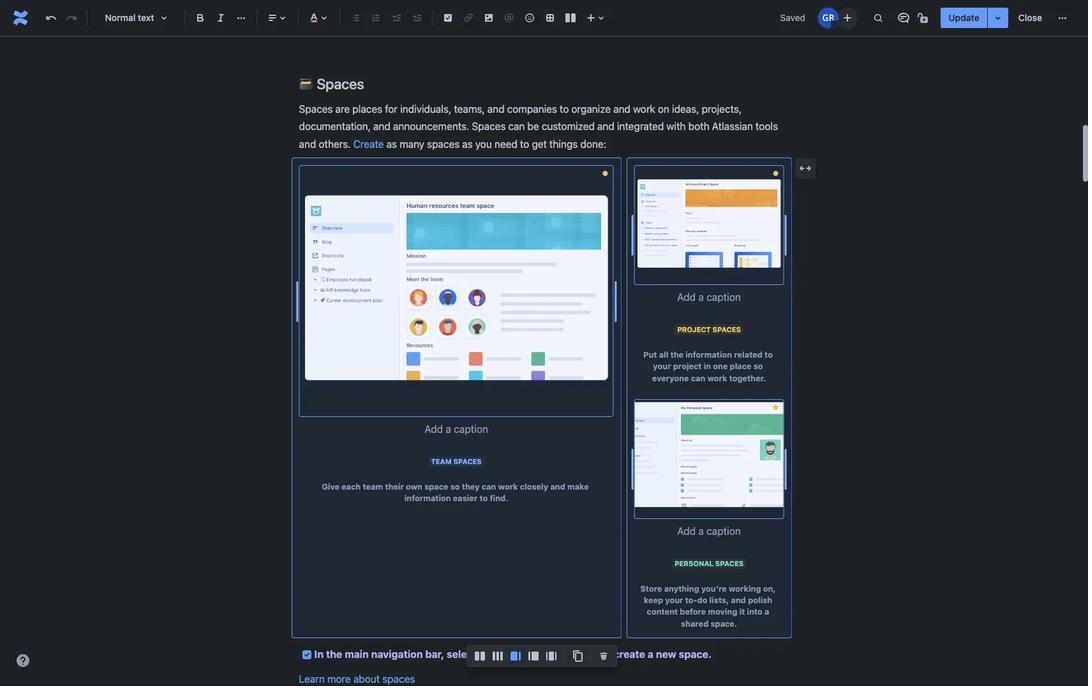 Task type: describe. For each thing, give the bounding box(es) containing it.
1 vertical spatial the
[[326, 649, 342, 661]]

update
[[949, 12, 980, 23]]

remove image
[[596, 649, 612, 665]]

redo ⌘⇧z image
[[64, 10, 79, 26]]

things
[[550, 138, 578, 150]]

get
[[532, 138, 547, 150]]

more
[[327, 674, 351, 686]]

give each team their own space so they can work closely and make information easier to find.
[[322, 483, 591, 504]]

they
[[462, 483, 480, 492]]

in the main navigation bar, select spaces → create space to create a new space.
[[314, 649, 712, 661]]

and inside store anything you're working on, keep your to-do lists, and polish content before moving it into a shared space.
[[731, 596, 746, 606]]

link image
[[461, 10, 476, 26]]

more formatting image
[[234, 10, 249, 26]]

moving
[[708, 608, 738, 618]]

invite to edit image
[[840, 10, 856, 25]]

information inside give each team their own space so they can work closely and make information easier to find.
[[405, 494, 451, 504]]

main
[[345, 649, 369, 661]]

to left get
[[520, 138, 529, 150]]

team spaces
[[431, 458, 482, 466]]

personal spaces
[[675, 560, 744, 568]]

organize
[[572, 103, 611, 115]]

spaces for put all the information related to your project in one place so everyone can work together.
[[713, 326, 741, 334]]

projects,
[[702, 103, 742, 115]]

information inside put all the information related to your project in one place so everyone can work together.
[[686, 351, 732, 360]]

related
[[734, 351, 763, 360]]

caption for can
[[454, 424, 488, 436]]

to-
[[685, 596, 698, 606]]

lists,
[[710, 596, 729, 606]]

three columns with sidebars image
[[544, 649, 559, 665]]

put all the information related to your project in one place so everyone can work together.
[[644, 351, 775, 383]]

places
[[353, 103, 382, 115]]

a inside store anything you're working on, keep your to-do lists, and polish content before moving it into a shared space.
[[765, 608, 770, 618]]

spaces up the documentation,
[[299, 103, 333, 115]]

announcements.
[[393, 121, 469, 132]]

individuals,
[[400, 103, 452, 115]]

place
[[730, 362, 752, 372]]

can inside put all the information related to your project in one place so everyone can work together.
[[691, 374, 706, 383]]

store
[[641, 585, 662, 594]]

spaces inside in the main navigation bar, select spaces → create space to create a new space.
[[482, 651, 514, 661]]

text
[[138, 12, 154, 23]]

learn more about spaces
[[299, 674, 415, 686]]

customized
[[542, 121, 595, 132]]

bold ⌘b image
[[193, 10, 208, 26]]

create
[[614, 649, 646, 661]]

right sidebar image
[[508, 649, 524, 665]]

companies
[[507, 103, 557, 115]]

mention image
[[502, 10, 517, 26]]

add a caption for project
[[678, 292, 741, 303]]

editor toolbar toolbar
[[467, 647, 617, 681]]

learn
[[299, 674, 325, 686]]

spaces down the navigation
[[383, 674, 415, 686]]

close button
[[1011, 8, 1050, 28]]

a left new
[[648, 649, 654, 661]]

store anything you're working on, keep your to-do lists, and polish content before moving it into a shared space.
[[641, 585, 778, 629]]

and down for
[[374, 121, 391, 132]]

undo ⌘z image
[[43, 10, 59, 26]]

it
[[740, 608, 745, 618]]

1 as from the left
[[387, 138, 397, 150]]

create inside in the main navigation bar, select spaces → create space to create a new space.
[[532, 651, 564, 661]]

documentation,
[[299, 121, 371, 132]]

are
[[336, 103, 350, 115]]

the inside put all the information related to your project in one place so everyone can work together.
[[671, 351, 684, 360]]

normal text button
[[93, 4, 179, 32]]

more image
[[1055, 10, 1071, 26]]

polish
[[748, 596, 773, 606]]

greg robinson image
[[819, 8, 839, 28]]

2 vertical spatial add
[[678, 526, 696, 538]]

space. inside store anything you're working on, keep your to-do lists, and polish content before moving it into a shared space.
[[711, 620, 738, 629]]

and up integrated
[[614, 103, 631, 115]]

each
[[342, 483, 361, 492]]

to left create
[[601, 649, 611, 661]]

two columns image
[[472, 649, 488, 665]]

everyone
[[652, 374, 689, 383]]

both
[[689, 121, 710, 132]]

1 vertical spatial space.
[[679, 649, 712, 661]]

0 vertical spatial team
[[431, 458, 452, 466]]

→
[[517, 649, 527, 661]]

new
[[656, 649, 677, 661]]

create link
[[353, 138, 384, 150]]

one
[[713, 362, 728, 372]]

a up team spaces
[[446, 424, 451, 436]]

indent tab image
[[409, 10, 425, 26]]

you're
[[702, 585, 727, 594]]

emoji image
[[522, 10, 538, 26]]

no restrictions image
[[917, 10, 932, 26]]

on
[[658, 103, 670, 115]]

many
[[400, 138, 425, 150]]

0 vertical spatial project
[[678, 326, 711, 334]]

your for anything
[[665, 596, 683, 606]]

for
[[385, 103, 398, 115]]

so inside put all the information related to your project in one place so everyone can work together.
[[754, 362, 763, 372]]

be
[[528, 121, 539, 132]]

closely
[[520, 483, 549, 492]]

with
[[667, 121, 686, 132]]



Task type: locate. For each thing, give the bounding box(es) containing it.
to inside put all the information related to your project in one place so everyone can work together.
[[765, 351, 773, 360]]

spaces up they
[[454, 458, 482, 466]]

normal
[[105, 12, 136, 23]]

make
[[568, 483, 589, 492]]

outdent ⇧tab image
[[389, 10, 404, 26]]

1 vertical spatial your
[[665, 596, 683, 606]]

others.
[[319, 138, 351, 150]]

spaces
[[317, 76, 364, 93], [299, 103, 333, 115], [472, 121, 506, 132], [482, 651, 514, 661]]

add a caption up project spaces
[[678, 292, 741, 303]]

together.
[[730, 374, 766, 383]]

a up project spaces
[[699, 292, 704, 303]]

spaces for give each team their own space so they can work closely and make information easier to find.
[[454, 458, 482, 466]]

caption
[[707, 292, 741, 303], [454, 424, 488, 436], [707, 526, 741, 538]]

spaces up related
[[713, 326, 741, 334]]

as left you
[[462, 138, 473, 150]]

on,
[[763, 585, 776, 594]]

2 as from the left
[[462, 138, 473, 150]]

0 vertical spatial the
[[671, 351, 684, 360]]

adjust update settings image
[[991, 10, 1006, 26]]

keep
[[644, 596, 663, 606]]

as left many
[[387, 138, 397, 150]]

select
[[447, 649, 477, 661]]

0 vertical spatial your
[[653, 362, 671, 372]]

work inside spaces are places for individuals, teams, and companies to organize and work on ideas, projects, documentation, and announcements. spaces can be customized and integrated with both atlassian tools and others.
[[633, 103, 656, 115]]

align left image
[[265, 10, 280, 26]]

your inside put all the information related to your project in one place so everyone can work together.
[[653, 362, 671, 372]]

2 horizontal spatial work
[[708, 374, 728, 383]]

before
[[680, 608, 706, 618]]

layouts image
[[563, 10, 578, 26]]

italic ⌘i image
[[213, 10, 229, 26]]

1 vertical spatial space
[[569, 651, 596, 661]]

1 horizontal spatial information
[[686, 351, 732, 360]]

learn more about spaces link
[[299, 674, 415, 686]]

1 vertical spatial project
[[673, 362, 702, 372]]

easier
[[453, 494, 478, 504]]

0 horizontal spatial the
[[326, 649, 342, 661]]

ideas,
[[672, 103, 699, 115]]

information down the own
[[405, 494, 451, 504]]

information
[[686, 351, 732, 360], [405, 494, 451, 504]]

find and replace image
[[871, 10, 886, 26]]

spaces left "→"
[[482, 651, 514, 661]]

can down in
[[691, 374, 706, 383]]

so inside give each team their own space so they can work closely and make information easier to find.
[[451, 483, 460, 492]]

add a caption up 'personal spaces'
[[678, 526, 741, 538]]

spaces down announcements.
[[427, 138, 460, 150]]

team up give each team their own space so they can work closely and make information easier to find.
[[431, 458, 452, 466]]

tools
[[756, 121, 778, 132]]

to right related
[[765, 351, 773, 360]]

the right the in
[[326, 649, 342, 661]]

personal
[[675, 560, 714, 568]]

you
[[476, 138, 492, 150]]

in
[[314, 649, 324, 661]]

can inside spaces are places for individuals, teams, and companies to organize and work on ideas, projects, documentation, and announcements. spaces can be customized and integrated with both atlassian tools and others.
[[509, 121, 525, 132]]

0 horizontal spatial as
[[387, 138, 397, 150]]

your
[[653, 362, 671, 372], [665, 596, 683, 606]]

do
[[698, 596, 708, 606]]

1 vertical spatial so
[[451, 483, 460, 492]]

add a caption for they
[[425, 424, 488, 436]]

saved
[[781, 12, 806, 23]]

table image
[[543, 10, 558, 26]]

add a caption up team spaces
[[425, 424, 488, 436]]

and inside give each team their own space so they can work closely and make information easier to find.
[[551, 483, 566, 492]]

1 vertical spatial team
[[363, 483, 383, 492]]

project inside put all the information related to your project in one place so everyone can work together.
[[673, 362, 702, 372]]

navigation
[[371, 649, 423, 661]]

all
[[659, 351, 669, 360]]

three columns image
[[490, 649, 506, 665]]

spaces up you
[[472, 121, 506, 132]]

work down one at right bottom
[[708, 374, 728, 383]]

so
[[754, 362, 763, 372], [451, 483, 460, 492]]

to inside give each team their own space so they can work closely and make information easier to find.
[[480, 494, 488, 504]]

add up project spaces
[[678, 292, 696, 303]]

normal text
[[105, 12, 154, 23]]

to up customized
[[560, 103, 569, 115]]

1 horizontal spatial team
[[431, 458, 452, 466]]

add for information
[[678, 292, 696, 303]]

put
[[644, 351, 657, 360]]

0 vertical spatial create
[[353, 138, 384, 150]]

0 vertical spatial work
[[633, 103, 656, 115]]

teams,
[[454, 103, 485, 115]]

can left be
[[509, 121, 525, 132]]

to
[[560, 103, 569, 115], [520, 138, 529, 150], [765, 351, 773, 360], [480, 494, 488, 504], [601, 649, 611, 661]]

copy image
[[570, 649, 585, 665]]

their
[[385, 483, 404, 492]]

1 horizontal spatial the
[[671, 351, 684, 360]]

1 vertical spatial create
[[532, 651, 564, 661]]

as
[[387, 138, 397, 150], [462, 138, 473, 150]]

0 vertical spatial add
[[678, 292, 696, 303]]

and left others.
[[299, 138, 316, 150]]

work inside put all the information related to your project in one place so everyone can work together.
[[708, 374, 728, 383]]

find.
[[490, 494, 509, 504]]

the right all
[[671, 351, 684, 360]]

a up personal
[[699, 526, 704, 538]]

add a caption
[[678, 292, 741, 303], [425, 424, 488, 436], [678, 526, 741, 538]]

space. down moving at the right bottom
[[711, 620, 738, 629]]

bar,
[[425, 649, 444, 661]]

project up in
[[678, 326, 711, 334]]

space.
[[711, 620, 738, 629], [679, 649, 712, 661]]

0 vertical spatial add a caption
[[678, 292, 741, 303]]

work inside give each team their own space so they can work closely and make information easier to find.
[[498, 483, 518, 492]]

0 vertical spatial space.
[[711, 620, 738, 629]]

close
[[1019, 12, 1043, 23]]

can
[[509, 121, 525, 132], [691, 374, 706, 383], [482, 483, 496, 492]]

create right others.
[[353, 138, 384, 150]]

done:
[[581, 138, 606, 150]]

own
[[406, 483, 423, 492]]

working
[[729, 585, 761, 594]]

spaces for store anything you're working on, keep your to-do lists, and polish content before moving it into a shared space.
[[716, 560, 744, 568]]

caption up project spaces
[[707, 292, 741, 303]]

your down all
[[653, 362, 671, 372]]

2 vertical spatial work
[[498, 483, 518, 492]]

1 vertical spatial add a caption
[[425, 424, 488, 436]]

add up personal
[[678, 526, 696, 538]]

add up team spaces
[[425, 424, 443, 436]]

0 horizontal spatial work
[[498, 483, 518, 492]]

to left find.
[[480, 494, 488, 504]]

0 horizontal spatial create
[[353, 138, 384, 150]]

1 vertical spatial add
[[425, 424, 443, 436]]

confluence image
[[10, 8, 31, 28], [10, 8, 31, 28]]

project left in
[[673, 362, 702, 372]]

0 vertical spatial so
[[754, 362, 763, 372]]

about
[[354, 674, 380, 686]]

spaces
[[427, 138, 460, 150], [713, 326, 741, 334], [454, 458, 482, 466], [716, 560, 744, 568], [383, 674, 415, 686]]

go wide image
[[798, 161, 813, 176]]

2 vertical spatial can
[[482, 483, 496, 492]]

left sidebar image
[[526, 649, 541, 665]]

spaces are places for individuals, teams, and companies to organize and work on ideas, projects, documentation, and announcements. spaces can be customized and integrated with both atlassian tools and others.
[[299, 103, 781, 150]]

need
[[495, 138, 518, 150]]

content
[[647, 608, 678, 618]]

in
[[704, 362, 711, 372]]

numbered list ⌘⇧7 image
[[368, 10, 384, 26]]

spaces up the you're
[[716, 560, 744, 568]]

0 vertical spatial space
[[425, 483, 449, 492]]

1 horizontal spatial so
[[754, 362, 763, 372]]

work up integrated
[[633, 103, 656, 115]]

so up easier
[[451, 483, 460, 492]]

shared
[[681, 620, 709, 629]]

0 horizontal spatial so
[[451, 483, 460, 492]]

into
[[747, 608, 763, 618]]

space. right new
[[679, 649, 712, 661]]

1 horizontal spatial can
[[509, 121, 525, 132]]

create
[[353, 138, 384, 150], [532, 651, 564, 661]]

atlassian
[[712, 121, 753, 132]]

0 horizontal spatial information
[[405, 494, 451, 504]]

your inside store anything you're working on, keep your to-do lists, and polish content before moving it into a shared space.
[[665, 596, 683, 606]]

and right the teams,
[[488, 103, 505, 115]]

a right into
[[765, 608, 770, 618]]

1 vertical spatial information
[[405, 494, 451, 504]]

space right the own
[[425, 483, 449, 492]]

and
[[488, 103, 505, 115], [614, 103, 631, 115], [374, 121, 391, 132], [598, 121, 615, 132], [299, 138, 316, 150], [551, 483, 566, 492], [731, 596, 746, 606]]

and left make
[[551, 483, 566, 492]]

comment icon image
[[897, 10, 912, 26]]

space left the remove image
[[569, 651, 596, 661]]

team
[[431, 458, 452, 466], [363, 483, 383, 492]]

space
[[425, 483, 449, 492], [569, 651, 596, 661]]

spaces up the are
[[317, 76, 364, 93]]

information up in
[[686, 351, 732, 360]]

bullet list ⌘⇧8 image
[[348, 10, 363, 26]]

2 vertical spatial caption
[[707, 526, 741, 538]]

0 vertical spatial caption
[[707, 292, 741, 303]]

add image, video, or file image
[[481, 10, 497, 26]]

0 vertical spatial information
[[686, 351, 732, 360]]

1 vertical spatial caption
[[454, 424, 488, 436]]

can up find.
[[482, 483, 496, 492]]

project spaces
[[678, 326, 741, 334]]

work up find.
[[498, 483, 518, 492]]

caption up team spaces
[[454, 424, 488, 436]]

integrated
[[617, 121, 664, 132]]

your for all
[[653, 362, 671, 372]]

1 horizontal spatial create
[[532, 651, 564, 661]]

🗃️ spaces
[[299, 76, 364, 93]]

team left 'their' at the bottom of the page
[[363, 483, 383, 492]]

2 horizontal spatial can
[[691, 374, 706, 383]]

1 horizontal spatial work
[[633, 103, 656, 115]]

action item image
[[441, 10, 456, 26]]

and up 'done:'
[[598, 121, 615, 132]]

create right "→"
[[532, 651, 564, 661]]

and up the "it"
[[731, 596, 746, 606]]

space inside in the main navigation bar, select spaces → create space to create a new space.
[[569, 651, 596, 661]]

anything
[[664, 585, 700, 594]]

2 vertical spatial add a caption
[[678, 526, 741, 538]]

0 horizontal spatial can
[[482, 483, 496, 492]]

space inside give each team their own space so they can work closely and make information easier to find.
[[425, 483, 449, 492]]

so down related
[[754, 362, 763, 372]]

1 vertical spatial work
[[708, 374, 728, 383]]

add
[[678, 292, 696, 303], [425, 424, 443, 436], [678, 526, 696, 538]]

0 horizontal spatial space
[[425, 483, 449, 492]]

to inside spaces are places for individuals, teams, and companies to organize and work on ideas, projects, documentation, and announcements. spaces can be customized and integrated with both atlassian tools and others.
[[560, 103, 569, 115]]

1 horizontal spatial space
[[569, 651, 596, 661]]

1 horizontal spatial as
[[462, 138, 473, 150]]

add for their
[[425, 424, 443, 436]]

a
[[699, 292, 704, 303], [446, 424, 451, 436], [699, 526, 704, 538], [765, 608, 770, 618], [648, 649, 654, 661]]

create as many spaces as you need to get things done:
[[353, 138, 606, 150]]

0 horizontal spatial team
[[363, 483, 383, 492]]

0 vertical spatial can
[[509, 121, 525, 132]]

🗃️
[[299, 76, 314, 93]]

project
[[678, 326, 711, 334], [673, 362, 702, 372]]

give
[[322, 483, 340, 492]]

caption for in
[[707, 292, 741, 303]]

caption up 'personal spaces'
[[707, 526, 741, 538]]

1 vertical spatial can
[[691, 374, 706, 383]]

the
[[671, 351, 684, 360], [326, 649, 342, 661]]

your down anything
[[665, 596, 683, 606]]

can inside give each team their own space so they can work closely and make information easier to find.
[[482, 483, 496, 492]]

update button
[[941, 8, 988, 28]]

team inside give each team their own space so they can work closely and make information easier to find.
[[363, 483, 383, 492]]

help image
[[15, 654, 31, 669]]



Task type: vqa. For each thing, say whether or not it's contained in the screenshot.
they on the left bottom
yes



